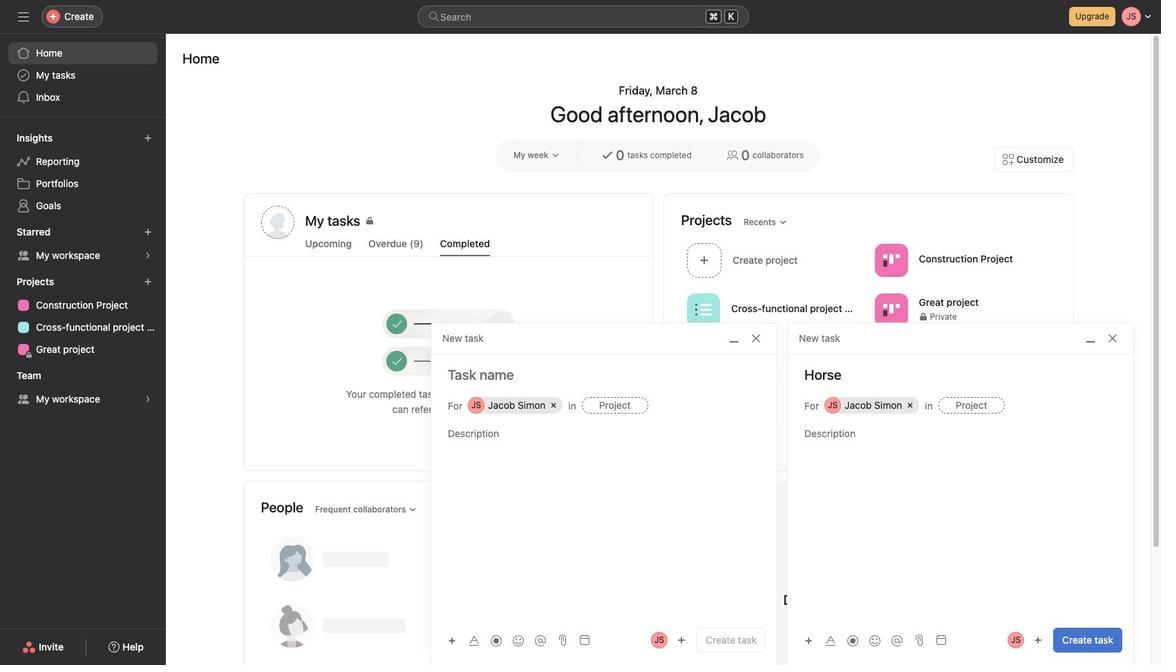 Task type: describe. For each thing, give the bounding box(es) containing it.
2 dialog from the left
[[788, 324, 1134, 666]]

Search tasks, projects, and more text field
[[418, 6, 750, 28]]

hide sidebar image
[[18, 11, 29, 22]]

attach a file or paste an image image for toolbar related to "emoji" "image" related to record a video image's add or remove collaborators from this task image
[[914, 636, 925, 647]]

Task name text field
[[432, 366, 777, 385]]

list image
[[695, 302, 712, 318]]

1 board image from the top
[[883, 252, 900, 269]]

projects element
[[0, 270, 166, 364]]

insert an object image
[[448, 637, 456, 646]]

at mention image for toolbar associated with add or remove collaborators from this task image corresponding to record a video icon's "emoji" "image"
[[535, 636, 546, 647]]

attach a file or paste an image image for toolbar associated with add or remove collaborators from this task image corresponding to record a video icon's "emoji" "image"
[[557, 636, 568, 647]]

minimize image
[[729, 333, 740, 344]]

Task name text field
[[788, 366, 1134, 385]]

1 dialog from the left
[[432, 324, 777, 666]]

new project or portfolio image
[[144, 278, 152, 286]]

emoji image for record a video icon
[[513, 636, 524, 647]]

teams element
[[0, 364, 166, 414]]

emoji image for record a video image
[[870, 636, 881, 647]]

close image for minimize icon
[[751, 333, 762, 344]]



Task type: locate. For each thing, give the bounding box(es) containing it.
2 add or remove collaborators from this task image from the left
[[1035, 637, 1043, 645]]

1 horizontal spatial emoji image
[[870, 636, 881, 647]]

0 horizontal spatial dialog
[[432, 324, 777, 666]]

toolbar for "emoji" "image" related to record a video image's add or remove collaborators from this task image
[[799, 631, 910, 651]]

record a video image
[[491, 636, 502, 647]]

select due date image
[[580, 636, 591, 647], [936, 636, 947, 647]]

global element
[[0, 34, 166, 117]]

see details, my workspace image
[[144, 396, 152, 404]]

close image
[[751, 333, 762, 344], [1108, 333, 1119, 344]]

at mention image
[[535, 636, 546, 647], [892, 636, 903, 647]]

0 horizontal spatial select due date image
[[580, 636, 591, 647]]

formatting image
[[469, 636, 480, 647]]

1 select due date image from the left
[[580, 636, 591, 647]]

attach a file or paste an image image
[[557, 636, 568, 647], [914, 636, 925, 647]]

add or remove collaborators from this task image
[[678, 637, 686, 645], [1035, 637, 1043, 645]]

insights element
[[0, 126, 166, 220]]

starred element
[[0, 220, 166, 270]]

attach a file or paste an image image right record a video icon
[[557, 636, 568, 647]]

0 horizontal spatial close image
[[751, 333, 762, 344]]

see details, my workspace image
[[144, 252, 152, 260]]

add profile photo image
[[261, 206, 294, 239]]

emoji image right record a video icon
[[513, 636, 524, 647]]

2 attach a file or paste an image image from the left
[[914, 636, 925, 647]]

new insights image
[[144, 134, 152, 142]]

board image
[[883, 252, 900, 269], [883, 302, 900, 318]]

2 at mention image from the left
[[892, 636, 903, 647]]

select due date image for the attach a file or paste an image for toolbar related to "emoji" "image" related to record a video image's add or remove collaborators from this task image
[[936, 636, 947, 647]]

1 attach a file or paste an image image from the left
[[557, 636, 568, 647]]

1 close image from the left
[[751, 333, 762, 344]]

1 horizontal spatial close image
[[1108, 333, 1119, 344]]

close image right minimize image
[[1108, 333, 1119, 344]]

at mention image right record a video image
[[892, 636, 903, 647]]

dialog
[[432, 324, 777, 666], [788, 324, 1134, 666]]

add or remove collaborators from this task image for record a video icon's "emoji" "image"
[[678, 637, 686, 645]]

1 horizontal spatial select due date image
[[936, 636, 947, 647]]

1 horizontal spatial attach a file or paste an image image
[[914, 636, 925, 647]]

select due date image for the attach a file or paste an image for toolbar associated with add or remove collaborators from this task image corresponding to record a video icon's "emoji" "image"
[[580, 636, 591, 647]]

2 emoji image from the left
[[870, 636, 881, 647]]

formatting image
[[826, 636, 837, 647]]

0 horizontal spatial add or remove collaborators from this task image
[[678, 637, 686, 645]]

1 add or remove collaborators from this task image from the left
[[678, 637, 686, 645]]

2 select due date image from the left
[[936, 636, 947, 647]]

emoji image
[[513, 636, 524, 647], [870, 636, 881, 647]]

add items to starred image
[[144, 228, 152, 237]]

2 close image from the left
[[1108, 333, 1119, 344]]

1 horizontal spatial dialog
[[788, 324, 1134, 666]]

0 horizontal spatial attach a file or paste an image image
[[557, 636, 568, 647]]

toolbar
[[443, 631, 553, 651], [799, 631, 910, 651]]

1 vertical spatial board image
[[883, 302, 900, 318]]

attach a file or paste an image image right record a video image
[[914, 636, 925, 647]]

toolbar for add or remove collaborators from this task image corresponding to record a video icon's "emoji" "image"
[[443, 631, 553, 651]]

2 toolbar from the left
[[799, 631, 910, 651]]

emoji image right record a video image
[[870, 636, 881, 647]]

1 horizontal spatial at mention image
[[892, 636, 903, 647]]

0 horizontal spatial toolbar
[[443, 631, 553, 651]]

close image for minimize image
[[1108, 333, 1119, 344]]

close image right minimize icon
[[751, 333, 762, 344]]

0 vertical spatial board image
[[883, 252, 900, 269]]

record a video image
[[848, 636, 859, 647]]

at mention image right record a video icon
[[535, 636, 546, 647]]

minimize image
[[1086, 333, 1097, 344]]

None field
[[418, 6, 750, 28]]

add or remove collaborators from this task image for "emoji" "image" related to record a video image
[[1035, 637, 1043, 645]]

1 horizontal spatial toolbar
[[799, 631, 910, 651]]

at mention image for toolbar related to "emoji" "image" related to record a video image's add or remove collaborators from this task image
[[892, 636, 903, 647]]

2 board image from the top
[[883, 302, 900, 318]]

0 horizontal spatial emoji image
[[513, 636, 524, 647]]

1 at mention image from the left
[[535, 636, 546, 647]]

1 horizontal spatial add or remove collaborators from this task image
[[1035, 637, 1043, 645]]

1 emoji image from the left
[[513, 636, 524, 647]]

0 horizontal spatial at mention image
[[535, 636, 546, 647]]

1 toolbar from the left
[[443, 631, 553, 651]]

insert an object image
[[805, 637, 813, 646]]



Task type: vqa. For each thing, say whether or not it's contained in the screenshot.
Attach A File Or Paste An Image to the left
yes



